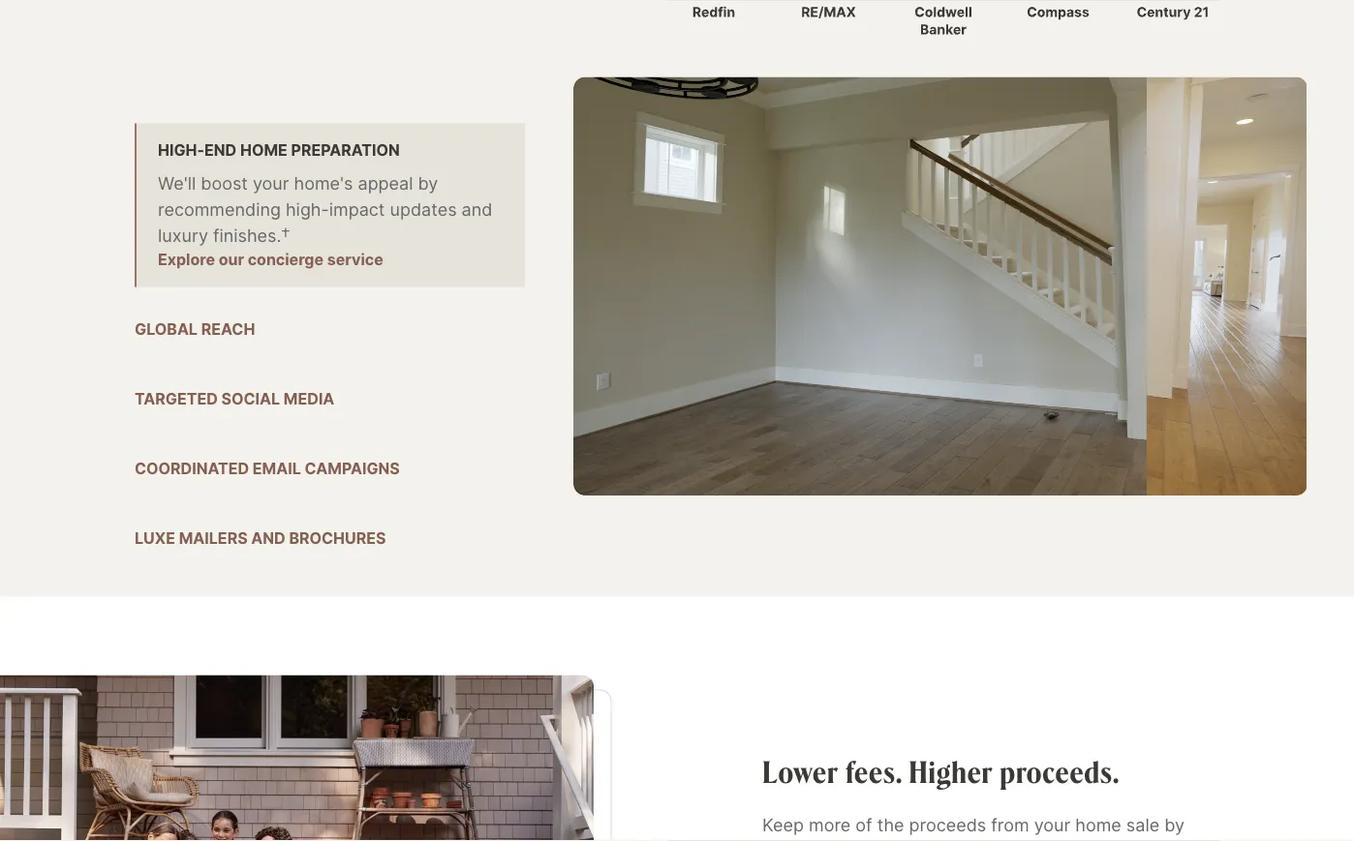 Task type: locate. For each thing, give the bounding box(es) containing it.
finishes.†
[[213, 225, 290, 246]]

home left sale
[[1076, 815, 1122, 836]]

targeted social media
[[135, 390, 335, 409]]

we'll boost your home's appeal by recommending high-impact updates and luxury finishes.† explore our concierge service
[[158, 172, 493, 269]]

sale
[[1127, 815, 1160, 836]]

and inside we'll boost your home's appeal by recommending high-impact updates and luxury finishes.† explore our concierge service
[[462, 198, 493, 220]]

proceeds
[[909, 815, 987, 836]]

1 horizontal spatial home
[[1076, 815, 1122, 836]]

your down high-end home preparation
[[253, 172, 289, 194]]

1 vertical spatial by
[[1165, 815, 1185, 836]]

email
[[253, 460, 301, 478]]

we'll boost your home's appeal by recommending high-impact updates and luxury finishes.† tab list
[[135, 123, 525, 566]]

home's
[[294, 172, 353, 194]]

1 vertical spatial and
[[251, 529, 286, 548]]

your inside we'll boost your home's appeal by recommending high-impact updates and luxury finishes.† explore our concierge service
[[253, 172, 289, 194]]

by
[[418, 172, 438, 194], [1165, 815, 1185, 836]]

of
[[856, 815, 873, 836]]

the
[[877, 815, 904, 836]]

0 horizontal spatial home
[[240, 141, 288, 160]]

by up updates
[[418, 172, 438, 194]]

0 vertical spatial home
[[240, 141, 288, 160]]

targeted
[[135, 390, 218, 409]]

high-end home preparation
[[158, 141, 400, 160]]

explore our concierge service link
[[158, 250, 383, 269]]

0 vertical spatial your
[[253, 172, 289, 194]]

1 horizontal spatial your
[[1034, 815, 1071, 836]]

home inside keep more of the proceeds from your home sale by
[[1076, 815, 1122, 836]]

0 vertical spatial and
[[462, 198, 493, 220]]

0 horizontal spatial your
[[253, 172, 289, 194]]

keep
[[763, 815, 804, 836]]

0 horizontal spatial by
[[418, 172, 438, 194]]

0 vertical spatial by
[[418, 172, 438, 194]]

by right sale
[[1165, 815, 1185, 836]]

lower fees. higher proceeds.
[[763, 752, 1120, 791]]

by inside we'll boost your home's appeal by recommending high-impact updates and luxury finishes.† explore our concierge service
[[418, 172, 438, 194]]

and right mailers at the bottom
[[251, 529, 286, 548]]

coordinated
[[135, 460, 249, 478]]

service
[[327, 250, 383, 269]]

luxury
[[158, 225, 208, 246]]

1 horizontal spatial by
[[1165, 815, 1185, 836]]

1 horizontal spatial and
[[462, 198, 493, 220]]

global reach
[[135, 320, 255, 339]]

fees.
[[846, 752, 902, 791]]

home
[[240, 141, 288, 160], [1076, 815, 1122, 836]]

concierge
[[248, 250, 324, 269]]

1 vertical spatial home
[[1076, 815, 1122, 836]]

and
[[462, 198, 493, 220], [251, 529, 286, 548]]

social
[[221, 390, 280, 409]]

1 vertical spatial your
[[1034, 815, 1071, 836]]

more
[[809, 815, 851, 836]]

home right end
[[240, 141, 288, 160]]

we'll boost your home's appeal by recommending high-impact updates and luxury finishes.† tab
[[135, 123, 525, 287]]

high-
[[158, 141, 204, 160]]

media
[[284, 390, 335, 409]]

our
[[219, 250, 244, 269]]

your
[[253, 172, 289, 194], [1034, 815, 1071, 836]]

preparation
[[291, 141, 400, 160]]

and right updates
[[462, 198, 493, 220]]

0 horizontal spatial and
[[251, 529, 286, 548]]

your right from
[[1034, 815, 1071, 836]]



Task type: describe. For each thing, give the bounding box(es) containing it.
reach
[[201, 320, 255, 339]]

campaigns
[[305, 460, 400, 478]]

appeal
[[358, 172, 413, 194]]

updates
[[390, 198, 457, 220]]

your inside keep more of the proceeds from your home sale by
[[1034, 815, 1071, 836]]

proceeds.
[[1000, 752, 1120, 791]]

from
[[992, 815, 1030, 836]]

home inside tab
[[240, 141, 288, 160]]

by inside keep more of the proceeds from your home sale by
[[1165, 815, 1185, 836]]

high-
[[286, 198, 329, 220]]

brochures
[[289, 529, 386, 548]]

boost
[[201, 172, 248, 194]]

we'll
[[158, 172, 196, 194]]

global
[[135, 320, 198, 339]]

brokerage stats chart image
[[668, 0, 1220, 38]]

coordinated email campaigns
[[135, 460, 400, 478]]

higher
[[909, 752, 994, 791]]

luxe
[[135, 529, 175, 548]]

recommending
[[158, 198, 281, 220]]

explore
[[158, 250, 215, 269]]

mailers
[[179, 529, 248, 548]]

lower
[[763, 752, 839, 791]]

keep more of the proceeds from your home sale by
[[763, 815, 1201, 842]]

end
[[204, 141, 237, 160]]

luxe mailers and brochures
[[135, 529, 386, 548]]

impact
[[329, 198, 385, 220]]



Task type: vqa. For each thing, say whether or not it's contained in the screenshot.
PROCEEDS.
yes



